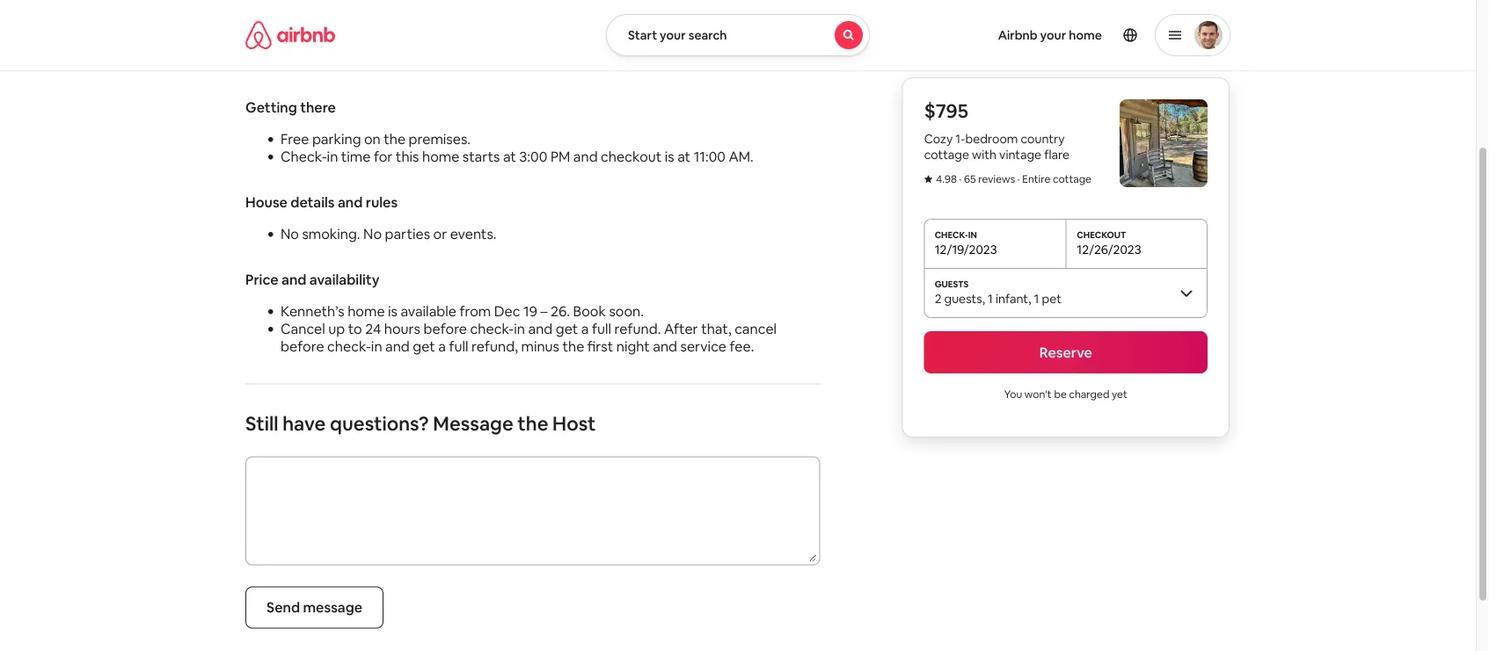 Task type: describe. For each thing, give the bounding box(es) containing it.
premises.
[[409, 131, 471, 149]]

bedroom
[[965, 131, 1018, 147]]

up
[[328, 321, 345, 339]]

pm
[[551, 148, 570, 166]]

starts
[[463, 148, 500, 166]]

guests
[[945, 291, 983, 307]]

3:00
[[519, 148, 548, 166]]

airbnb your home
[[998, 27, 1102, 43]]

host
[[553, 412, 596, 437]]

1 horizontal spatial before
[[424, 321, 467, 339]]

most travelers ask about
[[245, 47, 469, 72]]

after
[[664, 321, 698, 339]]

charged
[[1069, 388, 1110, 402]]

fee.
[[730, 338, 754, 356]]

dec
[[494, 303, 520, 321]]

$795 cozy 1-bedroom country cottage with vintage flare
[[924, 98, 1070, 163]]

am.
[[729, 148, 754, 166]]

cancel
[[281, 321, 325, 339]]

–
[[541, 303, 548, 321]]

4.98
[[936, 172, 957, 186]]

start your search button
[[606, 14, 870, 56]]

1 1 from the left
[[988, 291, 993, 307]]

price and availability
[[245, 271, 380, 289]]

0 horizontal spatial full
[[449, 338, 469, 356]]

12/26/2023
[[1077, 242, 1142, 258]]

won't
[[1025, 388, 1052, 402]]

country
[[1021, 131, 1065, 147]]

65
[[964, 172, 976, 186]]

home inside profile element
[[1069, 27, 1102, 43]]

send
[[267, 600, 300, 618]]

kenneth's home is available from dec 19 – 26. book soon. cancel up to 24 hours before check-in and get a full refund. after that, cancel before check-in and get a full refund, minus the first night and service fee.
[[281, 303, 777, 356]]

night
[[617, 338, 650, 356]]

cozy
[[924, 131, 953, 147]]

be
[[1054, 388, 1067, 402]]

0 horizontal spatial a
[[438, 338, 446, 356]]

refund.
[[615, 321, 661, 339]]

$795
[[924, 98, 969, 123]]

2 at from the left
[[678, 148, 691, 166]]

about
[[414, 47, 469, 72]]

for
[[374, 148, 393, 166]]

flare
[[1044, 147, 1070, 163]]

1 horizontal spatial get
[[556, 321, 578, 339]]

check-
[[281, 148, 327, 166]]

1 at from the left
[[503, 148, 516, 166]]

2 guests , 1 infant , 1 pet
[[935, 291, 1062, 307]]

message
[[303, 600, 363, 618]]

26.
[[551, 303, 570, 321]]

0 horizontal spatial check-
[[327, 338, 371, 356]]

Message the host text field
[[249, 461, 817, 563]]

or
[[433, 226, 447, 244]]

send message
[[267, 600, 363, 618]]

2 , from the left
[[1029, 291, 1032, 307]]

2 no from the left
[[363, 226, 382, 244]]

ask
[[379, 47, 410, 72]]

󰀄 4.98 · 65 reviews · entire cottage
[[924, 172, 1092, 186]]

you
[[1005, 388, 1023, 402]]

smoking.
[[302, 226, 360, 244]]

search
[[689, 27, 727, 43]]

rules
[[366, 194, 398, 212]]

price
[[245, 271, 279, 289]]

getting there
[[245, 99, 336, 117]]

still have questions? message the host
[[245, 412, 596, 437]]

most
[[245, 47, 291, 72]]

is inside kenneth's home is available from dec 19 – 26. book soon. cancel up to 24 hours before check-in and get a full refund. after that, cancel before check-in and get a full refund, minus the first night and service fee.
[[388, 303, 398, 321]]

parties
[[385, 226, 430, 244]]

travelers
[[295, 47, 375, 72]]

the inside free parking on the premises. check-in time for this home starts at 3:00 pm and checkout is at 11:00 am.
[[384, 131, 406, 149]]

message
[[433, 412, 514, 437]]

pet
[[1042, 291, 1062, 307]]

start
[[628, 27, 657, 43]]

free parking on the premises. check-in time for this home starts at 3:00 pm and checkout is at 11:00 am.
[[281, 131, 754, 166]]

is inside free parking on the premises. check-in time for this home starts at 3:00 pm and checkout is at 11:00 am.
[[665, 148, 675, 166]]

home inside kenneth's home is available from dec 19 – 26. book soon. cancel up to 24 hours before check-in and get a full refund. after that, cancel before check-in and get a full refund, minus the first night and service fee.
[[348, 303, 385, 321]]

and inside free parking on the premises. check-in time for this home starts at 3:00 pm and checkout is at 11:00 am.
[[573, 148, 598, 166]]



Task type: vqa. For each thing, say whether or not it's contained in the screenshot.
first · from the left
yes



Task type: locate. For each thing, give the bounding box(es) containing it.
1 your from the left
[[660, 27, 686, 43]]

in right to in the left of the page
[[371, 338, 382, 356]]

0 horizontal spatial in
[[327, 148, 338, 166]]

1 vertical spatial the
[[563, 338, 585, 356]]

0 horizontal spatial is
[[388, 303, 398, 321]]

1 horizontal spatial the
[[518, 412, 548, 437]]

reserve button
[[924, 332, 1208, 374]]

0 horizontal spatial before
[[281, 338, 324, 356]]

·
[[959, 172, 962, 186], [1018, 172, 1020, 186]]

reviews
[[979, 172, 1015, 186]]

1 · from the left
[[959, 172, 962, 186]]

0 horizontal spatial the
[[384, 131, 406, 149]]

no down the "details"
[[281, 226, 299, 244]]

profile element
[[891, 0, 1231, 70]]

vintage
[[1000, 147, 1042, 163]]

1 left pet
[[1034, 291, 1039, 307]]

2 vertical spatial home
[[348, 303, 385, 321]]

full
[[592, 321, 612, 339], [449, 338, 469, 356]]

with
[[972, 147, 997, 163]]

get right –
[[556, 321, 578, 339]]

send message button
[[245, 588, 384, 630]]

1 vertical spatial home
[[422, 148, 460, 166]]

1 horizontal spatial at
[[678, 148, 691, 166]]

cottage
[[924, 147, 970, 163], [1053, 172, 1092, 186]]

yet
[[1112, 388, 1128, 402]]

is
[[665, 148, 675, 166], [388, 303, 398, 321]]

1 horizontal spatial ,
[[1029, 291, 1032, 307]]

the left host
[[518, 412, 548, 437]]

before
[[424, 321, 467, 339], [281, 338, 324, 356]]

cancel
[[735, 321, 777, 339]]

that,
[[701, 321, 732, 339]]

at left 3:00
[[503, 148, 516, 166]]

the inside kenneth's home is available from dec 19 – 26. book soon. cancel up to 24 hours before check-in and get a full refund. after that, cancel before check-in and get a full refund, minus the first night and service fee.
[[563, 338, 585, 356]]

1-
[[956, 131, 965, 147]]

infant
[[996, 291, 1029, 307]]

1 horizontal spatial a
[[581, 321, 589, 339]]

2 · from the left
[[1018, 172, 1020, 186]]

24
[[365, 321, 381, 339]]

in inside free parking on the premises. check-in time for this home starts at 3:00 pm and checkout is at 11:00 am.
[[327, 148, 338, 166]]

0 horizontal spatial get
[[413, 338, 435, 356]]

2 your from the left
[[1040, 27, 1067, 43]]

your
[[660, 27, 686, 43], [1040, 27, 1067, 43]]

the
[[384, 131, 406, 149], [563, 338, 585, 356], [518, 412, 548, 437]]

availability
[[310, 271, 380, 289]]

check- right cancel
[[327, 338, 371, 356]]

0 vertical spatial the
[[384, 131, 406, 149]]

in left "time"
[[327, 148, 338, 166]]

your inside profile element
[[1040, 27, 1067, 43]]

cottage inside $795 cozy 1-bedroom country cottage with vintage flare
[[924, 147, 970, 163]]

have
[[283, 412, 326, 437]]

no down rules
[[363, 226, 382, 244]]

time
[[341, 148, 371, 166]]

checkout
[[601, 148, 662, 166]]

12/19/2023
[[935, 242, 997, 258]]

,
[[983, 291, 985, 307], [1029, 291, 1032, 307]]

first
[[588, 338, 613, 356]]

your right start
[[660, 27, 686, 43]]

refund,
[[472, 338, 518, 356]]

1 vertical spatial is
[[388, 303, 398, 321]]

0 horizontal spatial ,
[[983, 291, 985, 307]]

events.
[[450, 226, 497, 244]]

1 horizontal spatial home
[[422, 148, 460, 166]]

1 no from the left
[[281, 226, 299, 244]]

book
[[573, 303, 606, 321]]

0 horizontal spatial home
[[348, 303, 385, 321]]

1 horizontal spatial in
[[371, 338, 382, 356]]

check- left 19
[[470, 321, 514, 339]]

hours
[[384, 321, 421, 339]]

your for start
[[660, 27, 686, 43]]

no
[[281, 226, 299, 244], [363, 226, 382, 244]]

a right the 26.
[[581, 321, 589, 339]]

to
[[348, 321, 362, 339]]

, left pet
[[1029, 291, 1032, 307]]

, left infant
[[983, 291, 985, 307]]

is right 24
[[388, 303, 398, 321]]

details
[[291, 194, 335, 212]]

0 vertical spatial cottage
[[924, 147, 970, 163]]

get down available
[[413, 338, 435, 356]]

questions?
[[330, 412, 429, 437]]

a down available
[[438, 338, 446, 356]]

2 vertical spatial the
[[518, 412, 548, 437]]

0 horizontal spatial ·
[[959, 172, 962, 186]]

house
[[245, 194, 288, 212]]

check-
[[470, 321, 514, 339], [327, 338, 371, 356]]

start your search
[[628, 27, 727, 43]]

1 vertical spatial cottage
[[1053, 172, 1092, 186]]

cottage down flare at right
[[1053, 172, 1092, 186]]

house details and rules
[[245, 194, 398, 212]]

on
[[364, 131, 381, 149]]

home right airbnb
[[1069, 27, 1102, 43]]

get
[[556, 321, 578, 339], [413, 338, 435, 356]]

1 horizontal spatial no
[[363, 226, 382, 244]]

1 left infant
[[988, 291, 993, 307]]

cottage up 4.98
[[924, 147, 970, 163]]

0 horizontal spatial at
[[503, 148, 516, 166]]

19
[[523, 303, 537, 321]]

no smoking. no parties or events.
[[281, 226, 497, 244]]

home inside free parking on the premises. check-in time for this home starts at 3:00 pm and checkout is at 11:00 am.
[[422, 148, 460, 166]]

you won't be charged yet
[[1005, 388, 1128, 402]]

reserve
[[1040, 344, 1093, 362]]

· left 65
[[959, 172, 962, 186]]

2 horizontal spatial home
[[1069, 27, 1102, 43]]

the left first
[[563, 338, 585, 356]]

in
[[327, 148, 338, 166], [514, 321, 525, 339], [371, 338, 382, 356]]

airbnb
[[998, 27, 1038, 43]]

this
[[396, 148, 419, 166]]

entire
[[1023, 172, 1051, 186]]

2 horizontal spatial in
[[514, 321, 525, 339]]

󰀄
[[924, 172, 933, 185]]

2 horizontal spatial the
[[563, 338, 585, 356]]

· left the entire at right top
[[1018, 172, 1020, 186]]

free
[[281, 131, 309, 149]]

1 horizontal spatial ·
[[1018, 172, 1020, 186]]

0 horizontal spatial no
[[281, 226, 299, 244]]

1 horizontal spatial cottage
[[1053, 172, 1092, 186]]

your right airbnb
[[1040, 27, 1067, 43]]

from
[[460, 303, 491, 321]]

minus
[[521, 338, 560, 356]]

soon.
[[609, 303, 644, 321]]

11:00
[[694, 148, 726, 166]]

your inside button
[[660, 27, 686, 43]]

0 vertical spatial home
[[1069, 27, 1102, 43]]

1 horizontal spatial 1
[[1034, 291, 1039, 307]]

home right the this
[[422, 148, 460, 166]]

0 vertical spatial is
[[665, 148, 675, 166]]

the right on on the left
[[384, 131, 406, 149]]

home
[[1069, 27, 1102, 43], [422, 148, 460, 166], [348, 303, 385, 321]]

before down "kenneth's"
[[281, 338, 324, 356]]

full left refund,
[[449, 338, 469, 356]]

0 horizontal spatial your
[[660, 27, 686, 43]]

1
[[988, 291, 993, 307], [1034, 291, 1039, 307]]

full left night
[[592, 321, 612, 339]]

service
[[681, 338, 727, 356]]

1 horizontal spatial full
[[592, 321, 612, 339]]

1 , from the left
[[983, 291, 985, 307]]

1 horizontal spatial check-
[[470, 321, 514, 339]]

in left –
[[514, 321, 525, 339]]

your for airbnb
[[1040, 27, 1067, 43]]

available
[[401, 303, 457, 321]]

still
[[245, 412, 278, 437]]

2 1 from the left
[[1034, 291, 1039, 307]]

home right "up"
[[348, 303, 385, 321]]

is right checkout at the left
[[665, 148, 675, 166]]

1 horizontal spatial is
[[665, 148, 675, 166]]

Start your search search field
[[606, 14, 870, 56]]

0 horizontal spatial 1
[[988, 291, 993, 307]]

at left 11:00
[[678, 148, 691, 166]]

parking
[[312, 131, 361, 149]]

there
[[300, 99, 336, 117]]

0 horizontal spatial cottage
[[924, 147, 970, 163]]

2
[[935, 291, 942, 307]]

kenneth's
[[281, 303, 345, 321]]

before right hours
[[424, 321, 467, 339]]

1 horizontal spatial your
[[1040, 27, 1067, 43]]



